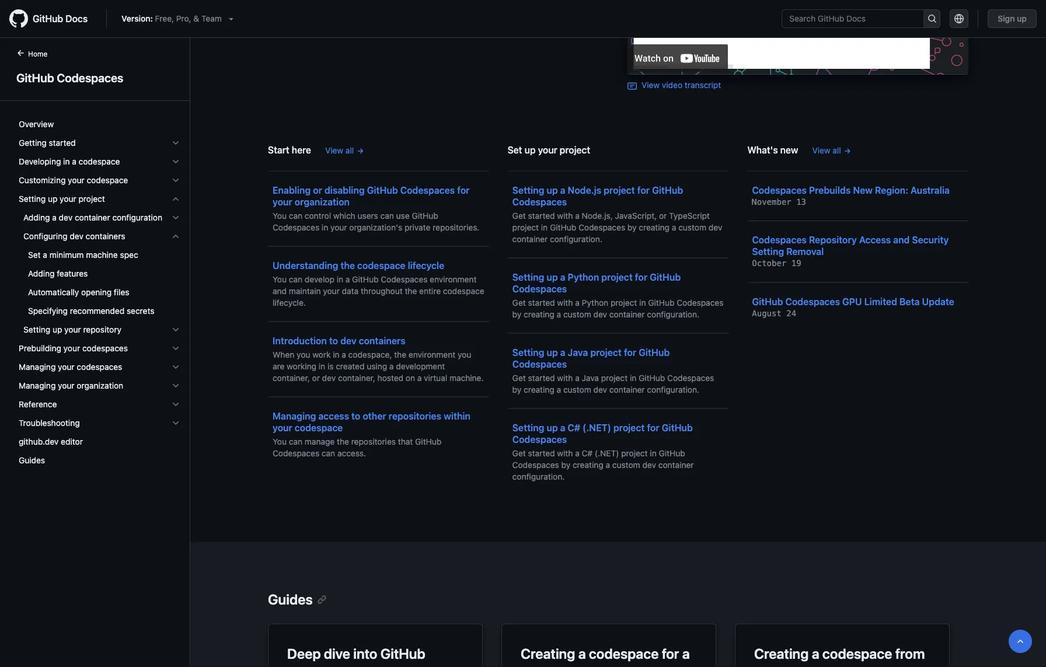 Task type: describe. For each thing, give the bounding box(es) containing it.
0 horizontal spatial c#
[[568, 422, 581, 433]]

created
[[336, 362, 365, 371]]

node.js
[[568, 185, 602, 196]]

dev inside setting up a python project for github codespaces get started with a python project in github codespaces by creating a custom dev container configuration.
[[594, 310, 608, 319]]

codespaces repository access and security setting removal october 19
[[753, 235, 949, 268]]

setting for repository
[[23, 325, 50, 335]]

understanding the codespace lifecycle you can develop in a github codespaces environment and maintain your data throughout the entire codespace lifecycle.
[[273, 260, 485, 308]]

troubleshooting
[[19, 419, 80, 428]]

other
[[363, 411, 387, 422]]

overview link
[[14, 115, 185, 134]]

sc 9kayk9 0 image for reference
[[171, 400, 180, 409]]

setting up a python project for github codespaces get started with a python project in github codespaces by creating a custom dev container configuration.
[[513, 272, 724, 319]]

within
[[444, 411, 471, 422]]

organization inside enabling or disabling github codespaces for your organization you can control which users can use github codespaces in your organization's private repositories.
[[295, 196, 350, 207]]

update
[[923, 296, 955, 307]]

in inside setting up a c# (.net) project for github codespaces get started with a c# (.net) project in github codespaces by creating a custom dev container configuration.
[[650, 449, 657, 458]]

13
[[797, 197, 807, 207]]

for for setting up a node.js project for github codespaces
[[638, 185, 650, 196]]

november 13 element
[[753, 197, 807, 207]]

sc 9kayk9 0 image for prebuilding your codespaces
[[171, 344, 180, 353]]

access
[[860, 235, 891, 246]]

august
[[753, 309, 782, 318]]

minimum
[[49, 250, 84, 260]]

get inside setting up a c# (.net) project for github codespaces get started with a c# (.net) project in github codespaces by creating a custom dev container configuration.
[[513, 449, 526, 458]]

or inside introduction to dev containers when you work in a codespace, the environment you are working in is created using a development container, or dev container, hosted on a virtual machine.
[[312, 373, 320, 383]]

link image
[[628, 81, 637, 91]]

use
[[396, 211, 410, 220]]

in inside dropdown button
[[63, 157, 70, 166]]

1 vertical spatial repositories
[[351, 437, 396, 447]]

october 19 element
[[753, 259, 802, 268]]

are
[[273, 362, 285, 371]]

select language: current language is english image
[[955, 14, 964, 23]]

codespaces inside deep dive into github codespaces
[[287, 667, 367, 668]]

by inside setting up a node.js project for github codespaces get started with a node.js, javascript, or typescript project in github codespaces by creating a custom dev container configuration.
[[628, 223, 637, 232]]

get for setting up a node.js project for github codespaces
[[513, 211, 526, 220]]

version:
[[122, 14, 153, 23]]

pro,
[[176, 14, 191, 23]]

github inside github codespaces link
[[16, 71, 54, 84]]

creating a codespace from a template
[[755, 646, 925, 668]]

in inside setting up a java project for github codespaces get started with a java project in github codespaces by creating a custom dev container configuration.
[[630, 373, 637, 383]]

github inside 'understanding the codespace lifecycle you can develop in a github codespaces environment and maintain your data throughout the entire codespace lifecycle.'
[[352, 275, 379, 284]]

organization inside dropdown button
[[77, 381, 123, 391]]

to inside introduction to dev containers when you work in a codespace, the environment you are working in is created using a development container, or dev container, hosted on a virtual machine.
[[329, 335, 338, 346]]

github.dev
[[19, 437, 59, 447]]

managing access to other repositories within your codespace you can manage the repositories that github codespaces can access.
[[273, 411, 471, 458]]

video
[[662, 80, 683, 90]]

creating for template
[[755, 646, 809, 662]]

codespaces inside managing access to other repositories within your codespace you can manage the repositories that github codespaces can access.
[[273, 449, 320, 458]]

1 vertical spatial guides
[[268, 591, 313, 608]]

container inside setting up a c# (.net) project for github codespaces get started with a c# (.net) project in github codespaces by creating a custom dev container configuration.
[[659, 460, 694, 470]]

can left manage
[[289, 437, 303, 447]]

is
[[328, 362, 334, 371]]

what's new
[[748, 144, 799, 155]]

in inside enabling or disabling github codespaces for your organization you can control which users can use github codespaces in your organization's private repositories.
[[322, 223, 328, 232]]

creating inside setting up a c# (.net) project for github codespaces get started with a c# (.net) project in github codespaces by creating a custom dev container configuration.
[[573, 460, 604, 470]]

container inside dropdown button
[[75, 213, 110, 223]]

github codespaces
[[16, 71, 123, 84]]

creating a codespace for a repository
[[521, 646, 690, 668]]

developing
[[19, 157, 61, 166]]

up for setting up a python project for github codespaces get started with a python project in github codespaces by creating a custom dev container configuration.
[[547, 272, 558, 283]]

view all link for start here
[[325, 144, 365, 157]]

github inside deep dive into github codespaces
[[381, 646, 426, 662]]

lifecycle
[[408, 260, 445, 271]]

enabling
[[273, 185, 311, 196]]

codespaces prebuilds new region: australia november 13
[[753, 185, 950, 207]]

Search GitHub Docs search field
[[783, 10, 924, 27]]

setting up a node.js project for github codespaces get started with a node.js, javascript, or typescript project in github codespaces by creating a custom dev container configuration.
[[513, 185, 723, 244]]

up for set up your project
[[525, 144, 536, 155]]

setting up your repository
[[23, 325, 121, 335]]

configuration
[[112, 213, 162, 223]]

setting for project
[[19, 194, 46, 204]]

manage
[[305, 437, 335, 447]]

with for node.js
[[557, 211, 573, 220]]

configuring
[[23, 232, 67, 241]]

prebuilds
[[809, 185, 851, 196]]

access
[[319, 411, 349, 422]]

recommended
[[70, 306, 125, 316]]

codespace inside creating a codespace from a template
[[823, 646, 893, 662]]

codespaces inside codespaces prebuilds new region: australia november 13
[[753, 185, 807, 196]]

control
[[305, 211, 331, 220]]

developing in a codespace button
[[14, 152, 185, 171]]

configuration. inside setting up a python project for github codespaces get started with a python project in github codespaces by creating a custom dev container configuration.
[[647, 310, 700, 319]]

custom inside setting up a c# (.net) project for github codespaces get started with a c# (.net) project in github codespaces by creating a custom dev container configuration.
[[613, 460, 641, 470]]

setting up your project element containing adding a dev container configuration
[[9, 209, 190, 339]]

sc 9kayk9 0 image for setting up your repository
[[171, 325, 180, 335]]

using
[[367, 362, 387, 371]]

container inside setting up a java project for github codespaces get started with a java project in github codespaces by creating a custom dev container configuration.
[[610, 385, 645, 395]]

view all for start here
[[325, 145, 354, 155]]

files
[[114, 288, 129, 297]]

0 vertical spatial repositories
[[389, 411, 442, 422]]

codespaces for prebuilding your codespaces
[[82, 344, 128, 353]]

github inside 'github codespaces gpu limited beta update august 24'
[[753, 296, 784, 307]]

prebuilding your codespaces button
[[14, 339, 185, 358]]

dive
[[324, 646, 350, 662]]

customizing your codespace
[[19, 176, 128, 185]]

by inside setting up a c# (.net) project for github codespaces get started with a c# (.net) project in github codespaces by creating a custom dev container configuration.
[[562, 460, 571, 470]]

github.dev editor link
[[14, 433, 185, 452]]

to inside managing access to other repositories within your codespace you can manage the repositories that github codespaces can access.
[[352, 411, 361, 422]]

team
[[202, 14, 222, 23]]

and inside 'understanding the codespace lifecycle you can develop in a github codespaces environment and maintain your data throughout the entire codespace lifecycle.'
[[273, 286, 287, 296]]

project inside dropdown button
[[79, 194, 105, 204]]

adding a dev container configuration button
[[14, 209, 185, 227]]

spec
[[120, 250, 138, 260]]

container inside setting up a node.js project for github codespaces get started with a node.js, javascript, or typescript project in github codespaces by creating a custom dev container configuration.
[[513, 234, 548, 244]]

2 container, from the left
[[338, 373, 376, 383]]

sc 9kayk9 0 image for customizing your codespace
[[171, 176, 180, 185]]

throughout
[[361, 286, 403, 296]]

codespace inside managing access to other repositories within your codespace you can manage the repositories that github codespaces can access.
[[295, 422, 343, 433]]

for for setting up a python project for github codespaces
[[635, 272, 648, 283]]

1 you from the left
[[297, 350, 310, 360]]

sc 9kayk9 0 image for managing your codespaces
[[171, 363, 180, 372]]

container inside setting up a python project for github codespaces get started with a python project in github codespaces by creating a custom dev container configuration.
[[610, 310, 645, 319]]

codespaces inside 'github codespaces gpu limited beta update august 24'
[[786, 296, 841, 307]]

configuration. inside setting up a c# (.net) project for github codespaces get started with a c# (.net) project in github codespaces by creating a custom dev container configuration.
[[513, 472, 565, 482]]

0 vertical spatial (.net)
[[583, 422, 612, 433]]

setting up your project element containing setting up your project
[[9, 190, 190, 339]]

1 container, from the left
[[273, 373, 310, 383]]

sc 9kayk9 0 image for setting up your project
[[171, 195, 180, 204]]

started for setting up a node.js project for github codespaces
[[528, 211, 555, 220]]

or inside enabling or disabling github codespaces for your organization you can control which users can use github codespaces in your organization's private repositories.
[[313, 185, 322, 196]]

for inside setting up a c# (.net) project for github codespaces get started with a c# (.net) project in github codespaces by creating a custom dev container configuration.
[[647, 422, 660, 433]]

sc 9kayk9 0 image for adding a dev container configuration
[[171, 213, 180, 223]]

enabling or disabling github codespaces for your organization you can control which users can use github codespaces in your organization's private repositories.
[[273, 185, 480, 232]]

github docs
[[33, 13, 88, 24]]

sc 9kayk9 0 image for developing in a codespace
[[171, 157, 180, 166]]

github codespaces element
[[0, 47, 190, 666]]

can left use
[[381, 211, 394, 220]]

configuring dev containers button
[[14, 227, 185, 246]]

hosted
[[378, 373, 404, 383]]

view video transcript
[[642, 80, 722, 90]]

or inside setting up a node.js project for github codespaces get started with a node.js, javascript, or typescript project in github codespaces by creating a custom dev container configuration.
[[659, 211, 667, 220]]

started for setting up a java project for github codespaces
[[528, 373, 555, 383]]

codespaces for managing your codespaces
[[77, 362, 122, 372]]

up for sign up
[[1018, 14, 1027, 23]]

view for enabling or disabling github codespaces for your organization
[[325, 145, 344, 155]]

customizing your codespace button
[[14, 171, 185, 190]]

github inside github docs 'link'
[[33, 13, 63, 24]]

setting up your repository button
[[14, 321, 185, 339]]

managing for codespaces
[[19, 362, 56, 372]]

dev inside "configuring dev containers" dropdown button
[[70, 232, 83, 241]]

into
[[354, 646, 378, 662]]

reference
[[19, 400, 57, 409]]

start
[[268, 144, 290, 155]]

by inside setting up a java project for github codespaces get started with a java project in github codespaces by creating a custom dev container configuration.
[[513, 385, 522, 395]]

can inside 'understanding the codespace lifecycle you can develop in a github codespaces environment and maintain your data throughout the entire codespace lifecycle.'
[[289, 275, 303, 284]]

reference button
[[14, 395, 185, 414]]

adding features
[[28, 269, 88, 279]]

sign up
[[998, 14, 1027, 23]]

setting for c#
[[513, 422, 545, 433]]

adding a dev container configuration
[[23, 213, 162, 223]]

maintain
[[289, 286, 321, 296]]

free,
[[155, 14, 174, 23]]

creating inside setting up a python project for github codespaces get started with a python project in github codespaces by creating a custom dev container configuration.
[[524, 310, 555, 319]]

access.
[[338, 449, 366, 458]]

deep
[[287, 646, 321, 662]]

dev inside setting up a node.js project for github codespaces get started with a node.js, javascript, or typescript project in github codespaces by creating a custom dev container configuration.
[[709, 223, 723, 232]]

github inside managing access to other repositories within your codespace you can manage the repositories that github codespaces can access.
[[415, 437, 442, 447]]

you for managing access to other repositories within your codespace
[[273, 437, 287, 447]]

repository
[[809, 235, 857, 246]]

in inside 'understanding the codespace lifecycle you can develop in a github codespaces environment and maintain your data throughout the entire codespace lifecycle.'
[[337, 275, 343, 284]]

up for setting up a node.js project for github codespaces get started with a node.js, javascript, or typescript project in github codespaces by creating a custom dev container configuration.
[[547, 185, 558, 196]]

deep dive into github codespaces
[[287, 646, 426, 668]]

sc 9kayk9 0 image for getting started
[[171, 138, 180, 148]]

for inside "creating a codespace for a repository"
[[662, 646, 680, 662]]

&
[[194, 14, 199, 23]]

custom inside setting up a node.js project for github codespaces get started with a node.js, javascript, or typescript project in github codespaces by creating a custom dev container configuration.
[[679, 223, 707, 232]]

automatically
[[28, 288, 79, 297]]



Task type: locate. For each thing, give the bounding box(es) containing it.
up inside setting up a c# (.net) project for github codespaces get started with a c# (.net) project in github codespaces by creating a custom dev container configuration.
[[547, 422, 558, 433]]

started for setting up a python project for github codespaces
[[528, 298, 555, 308]]

managing your codespaces button
[[14, 358, 185, 377]]

up for setting up a c# (.net) project for github codespaces get started with a c# (.net) project in github codespaces by creating a custom dev container configuration.
[[547, 422, 558, 433]]

2 view all link from the left
[[813, 144, 852, 157]]

0 vertical spatial repository
[[83, 325, 121, 335]]

configuring dev containers element containing configuring dev containers
[[9, 227, 190, 321]]

2 get from the top
[[513, 298, 526, 308]]

0 vertical spatial c#
[[568, 422, 581, 433]]

guides link up deep
[[268, 591, 327, 608]]

and right access in the top of the page
[[894, 235, 910, 246]]

prebuilding
[[19, 344, 61, 353]]

2 you from the left
[[458, 350, 472, 360]]

view right new
[[813, 145, 831, 155]]

4 sc 9kayk9 0 image from the top
[[171, 381, 180, 391]]

1 horizontal spatial creating
[[755, 646, 809, 662]]

configuring dev containers element
[[9, 227, 190, 321], [9, 246, 190, 321]]

with inside setting up a java project for github codespaces get started with a java project in github codespaces by creating a custom dev container configuration.
[[557, 373, 573, 383]]

limited
[[865, 296, 898, 307]]

0 vertical spatial you
[[273, 211, 287, 220]]

adding for adding a dev container configuration
[[23, 213, 50, 223]]

setting inside setting up a java project for github codespaces get started with a java project in github codespaces by creating a custom dev container configuration.
[[513, 347, 545, 358]]

you up 'working' at the left bottom
[[297, 350, 310, 360]]

1 view all link from the left
[[325, 144, 365, 157]]

1 get from the top
[[513, 211, 526, 220]]

github.dev editor
[[19, 437, 83, 447]]

0 horizontal spatial view all link
[[325, 144, 365, 157]]

managing up manage
[[273, 411, 316, 422]]

template
[[765, 667, 822, 668]]

scroll to top image
[[1016, 637, 1026, 647]]

for for setting up a java project for github codespaces
[[624, 347, 637, 358]]

in inside setting up a python project for github codespaces get started with a python project in github codespaces by creating a custom dev container configuration.
[[640, 298, 646, 308]]

0 horizontal spatial repository
[[83, 325, 121, 335]]

automatically opening files link
[[14, 283, 185, 302]]

dev inside setting up a java project for github codespaces get started with a java project in github codespaces by creating a custom dev container configuration.
[[594, 385, 608, 395]]

can up the "maintain"
[[289, 275, 303, 284]]

github codespaces link
[[14, 69, 176, 86]]

2 vertical spatial you
[[273, 437, 287, 447]]

2 with from the top
[[557, 298, 573, 308]]

beta
[[900, 296, 920, 307]]

1 horizontal spatial view all
[[813, 145, 842, 155]]

adding features link
[[14, 265, 185, 283]]

guides link down editor
[[14, 452, 185, 470]]

which
[[333, 211, 356, 220]]

0 vertical spatial python
[[568, 272, 599, 283]]

adding up "automatically"
[[28, 269, 55, 279]]

managing
[[19, 362, 56, 372], [19, 381, 56, 391], [273, 411, 316, 422]]

lifecycle.
[[273, 298, 306, 308]]

codespaces inside dropdown button
[[77, 362, 122, 372]]

started inside setting up a node.js project for github codespaces get started with a node.js, javascript, or typescript project in github codespaces by creating a custom dev container configuration.
[[528, 211, 555, 220]]

what's
[[748, 144, 778, 155]]

troubleshooting button
[[14, 414, 185, 433]]

or left typescript
[[659, 211, 667, 220]]

setting up a java project for github codespaces get started with a java project in github codespaces by creating a custom dev container configuration.
[[513, 347, 715, 395]]

0 horizontal spatial organization
[[77, 381, 123, 391]]

managing inside managing your codespaces dropdown button
[[19, 362, 56, 372]]

dev
[[59, 213, 73, 223], [709, 223, 723, 232], [70, 232, 83, 241], [594, 310, 608, 319], [341, 335, 357, 346], [322, 373, 336, 383], [594, 385, 608, 395], [643, 460, 657, 470]]

the up development
[[394, 350, 407, 360]]

1 vertical spatial guides link
[[268, 591, 327, 608]]

guides down 'github.dev'
[[19, 456, 45, 466]]

codespaces down prebuilding your codespaces dropdown button
[[77, 362, 122, 372]]

0 vertical spatial java
[[568, 347, 588, 358]]

understanding
[[273, 260, 338, 271]]

dev inside adding a dev container configuration dropdown button
[[59, 213, 73, 223]]

tooltip
[[1009, 630, 1033, 654]]

0 vertical spatial or
[[313, 185, 322, 196]]

view all for what's new
[[813, 145, 842, 155]]

0 vertical spatial codespaces
[[82, 344, 128, 353]]

can down manage
[[322, 449, 335, 458]]

containers inside introduction to dev containers when you work in a codespace, the environment you are working in is created using a development container, or dev container, hosted on a virtual machine.
[[359, 335, 406, 346]]

configuring dev containers element for containers
[[9, 246, 190, 321]]

disabling
[[325, 185, 365, 196]]

by inside setting up a python project for github codespaces get started with a python project in github codespaces by creating a custom dev container configuration.
[[513, 310, 522, 319]]

1 vertical spatial to
[[352, 411, 361, 422]]

3 you from the top
[[273, 437, 287, 447]]

setting for java
[[513, 347, 545, 358]]

1 you from the top
[[273, 211, 287, 220]]

repositories up access.
[[351, 437, 396, 447]]

1 sc 9kayk9 0 image from the top
[[171, 138, 180, 148]]

1 horizontal spatial guides
[[268, 591, 313, 608]]

0 horizontal spatial guides
[[19, 456, 45, 466]]

1 configuring dev containers element from the top
[[9, 227, 190, 321]]

2 vertical spatial or
[[312, 373, 320, 383]]

3 sc 9kayk9 0 image from the top
[[171, 176, 180, 185]]

custom inside setting up a java project for github codespaces get started with a java project in github codespaces by creating a custom dev container configuration.
[[564, 385, 592, 395]]

1 vertical spatial managing
[[19, 381, 56, 391]]

1 vertical spatial or
[[659, 211, 667, 220]]

that
[[398, 437, 413, 447]]

managing your organization
[[19, 381, 123, 391]]

1 vertical spatial repository
[[521, 667, 586, 668]]

sc 9kayk9 0 image
[[171, 138, 180, 148], [171, 157, 180, 166], [171, 176, 180, 185], [171, 213, 180, 223], [171, 232, 180, 241], [171, 344, 180, 353]]

environment for containers
[[409, 350, 456, 360]]

a inside 'understanding the codespace lifecycle you can develop in a github codespaces environment and maintain your data throughout the entire codespace lifecycle.'
[[346, 275, 350, 284]]

to left 'other'
[[352, 411, 361, 422]]

6 sc 9kayk9 0 image from the top
[[171, 344, 180, 353]]

for
[[457, 185, 470, 196], [638, 185, 650, 196], [635, 272, 648, 283], [624, 347, 637, 358], [647, 422, 660, 433], [662, 646, 680, 662]]

1 with from the top
[[557, 211, 573, 220]]

1 setting up your project element from the top
[[9, 190, 190, 339]]

prebuilding your codespaces
[[19, 344, 128, 353]]

sc 9kayk9 0 image inside reference dropdown button
[[171, 400, 180, 409]]

sc 9kayk9 0 image inside managing your codespaces dropdown button
[[171, 363, 180, 372]]

codespaces down setting up your repository dropdown button at the left of page
[[82, 344, 128, 353]]

specifying
[[28, 306, 68, 316]]

august 24 element
[[753, 309, 797, 318]]

guides up deep
[[268, 591, 313, 608]]

environment for lifecycle
[[430, 275, 477, 284]]

started inside dropdown button
[[49, 138, 76, 148]]

container, down 'working' at the left bottom
[[273, 373, 310, 383]]

custom
[[679, 223, 707, 232], [564, 310, 592, 319], [564, 385, 592, 395], [613, 460, 641, 470]]

the left entire on the top left
[[405, 286, 417, 296]]

3 with from the top
[[557, 373, 573, 383]]

containers
[[86, 232, 125, 241], [359, 335, 406, 346]]

view all right new
[[813, 145, 842, 155]]

view all link up the prebuilds
[[813, 144, 852, 157]]

private
[[405, 223, 431, 232]]

the inside managing access to other repositories within your codespace you can manage the repositories that github codespaces can access.
[[337, 437, 349, 447]]

0 horizontal spatial containers
[[86, 232, 125, 241]]

view all
[[325, 145, 354, 155], [813, 145, 842, 155]]

2 configuring dev containers element from the top
[[9, 246, 190, 321]]

managing your codespaces
[[19, 362, 122, 372]]

codespace inside "creating a codespace for a repository"
[[589, 646, 659, 662]]

your inside managing access to other repositories within your codespace you can manage the repositories that github codespaces can access.
[[273, 422, 293, 433]]

adding inside dropdown button
[[23, 213, 50, 223]]

0 vertical spatial guides
[[19, 456, 45, 466]]

view all link for what's new
[[813, 144, 852, 157]]

None search field
[[782, 9, 941, 28]]

0 horizontal spatial container,
[[273, 373, 310, 383]]

view right link icon
[[642, 80, 660, 90]]

setting up your project button
[[14, 190, 185, 209]]

1 horizontal spatial set
[[508, 144, 523, 155]]

guides inside github codespaces element
[[19, 456, 45, 466]]

setting inside setting up a c# (.net) project for github codespaces get started with a c# (.net) project in github codespaces by creating a custom dev container configuration.
[[513, 422, 545, 433]]

you inside 'understanding the codespace lifecycle you can develop in a github codespaces environment and maintain your data throughout the entire codespace lifecycle.'
[[273, 275, 287, 284]]

creating
[[639, 223, 670, 232], [524, 310, 555, 319], [524, 385, 555, 395], [573, 460, 604, 470]]

the inside introduction to dev containers when you work in a codespace, the environment you are working in is created using a development container, or dev container, hosted on a virtual machine.
[[394, 350, 407, 360]]

creating inside setting up a java project for github codespaces get started with a java project in github codespaces by creating a custom dev container configuration.
[[524, 385, 555, 395]]

november
[[753, 197, 792, 207]]

0 horizontal spatial set
[[28, 250, 41, 260]]

2 creating from the left
[[755, 646, 809, 662]]

2 all from the left
[[833, 145, 842, 155]]

setting up your project
[[19, 194, 105, 204]]

for inside enabling or disabling github codespaces for your organization you can control which users can use github codespaces in your organization's private repositories.
[[457, 185, 470, 196]]

triangle down image
[[227, 14, 236, 23]]

features
[[57, 269, 88, 279]]

get for setting up a python project for github codespaces
[[513, 298, 526, 308]]

organization up control
[[295, 196, 350, 207]]

you down enabling
[[273, 211, 287, 220]]

getting started button
[[14, 134, 185, 152]]

environment up development
[[409, 350, 456, 360]]

get inside setting up a python project for github codespaces get started with a python project in github codespaces by creating a custom dev container configuration.
[[513, 298, 526, 308]]

for inside setting up a java project for github codespaces get started with a java project in github codespaces by creating a custom dev container configuration.
[[624, 347, 637, 358]]

development
[[396, 362, 445, 371]]

entire
[[419, 286, 441, 296]]

you for enabling or disabling github codespaces for your organization
[[273, 211, 287, 220]]

setting inside dropdown button
[[23, 325, 50, 335]]

security
[[913, 235, 949, 246]]

codespace inside developing in a codespace dropdown button
[[79, 157, 120, 166]]

setting inside setting up a python project for github codespaces get started with a python project in github codespaces by creating a custom dev container configuration.
[[513, 272, 545, 283]]

1 vertical spatial you
[[273, 275, 287, 284]]

managing inside managing access to other repositories within your codespace you can manage the repositories that github codespaces can access.
[[273, 411, 316, 422]]

0 vertical spatial guides link
[[14, 452, 185, 470]]

with
[[557, 211, 573, 220], [557, 298, 573, 308], [557, 373, 573, 383], [557, 449, 573, 458]]

organization down managing your codespaces dropdown button
[[77, 381, 123, 391]]

6 sc 9kayk9 0 image from the top
[[171, 419, 180, 428]]

set for set a minimum machine spec
[[28, 250, 41, 260]]

2 sc 9kayk9 0 image from the top
[[171, 325, 180, 335]]

1 horizontal spatial guides link
[[268, 591, 327, 608]]

0 vertical spatial set
[[508, 144, 523, 155]]

environment inside introduction to dev containers when you work in a codespace, the environment you are working in is created using a development container, or dev container, hosted on a virtual machine.
[[409, 350, 456, 360]]

setting up your project element
[[9, 190, 190, 339], [9, 209, 190, 339]]

managing down prebuilding
[[19, 362, 56, 372]]

1 vertical spatial java
[[582, 373, 599, 383]]

1 vertical spatial python
[[582, 298, 609, 308]]

sign up link
[[988, 9, 1037, 28]]

1 vertical spatial environment
[[409, 350, 456, 360]]

in
[[63, 157, 70, 166], [322, 223, 328, 232], [541, 223, 548, 232], [337, 275, 343, 284], [640, 298, 646, 308], [333, 350, 340, 360], [319, 362, 325, 371], [630, 373, 637, 383], [650, 449, 657, 458]]

sc 9kayk9 0 image for configuring dev containers
[[171, 232, 180, 241]]

repository inside "creating a codespace for a repository"
[[521, 667, 586, 668]]

sc 9kayk9 0 image for troubleshooting
[[171, 419, 180, 428]]

or up control
[[313, 185, 322, 196]]

with inside setting up a python project for github codespaces get started with a python project in github codespaces by creating a custom dev container configuration.
[[557, 298, 573, 308]]

0 vertical spatial and
[[894, 235, 910, 246]]

0 vertical spatial organization
[[295, 196, 350, 207]]

container, down created
[[338, 373, 376, 383]]

1 horizontal spatial repository
[[521, 667, 586, 668]]

repository inside setting up your repository dropdown button
[[83, 325, 121, 335]]

environment inside 'understanding the codespace lifecycle you can develop in a github codespaces environment and maintain your data throughout the entire codespace lifecycle.'
[[430, 275, 477, 284]]

1 horizontal spatial you
[[458, 350, 472, 360]]

adding up configuring
[[23, 213, 50, 223]]

0 vertical spatial to
[[329, 335, 338, 346]]

managing up reference
[[19, 381, 56, 391]]

you left manage
[[273, 437, 287, 447]]

1 view all from the left
[[325, 145, 354, 155]]

2 you from the top
[[273, 275, 287, 284]]

up for setting up your repository
[[53, 325, 62, 335]]

4 with from the top
[[557, 449, 573, 458]]

from
[[896, 646, 925, 662]]

2 horizontal spatial view
[[813, 145, 831, 155]]

view right here at the top left of the page
[[325, 145, 344, 155]]

configuring dev containers element containing set a minimum machine spec
[[9, 246, 190, 321]]

environment up entire on the top left
[[430, 275, 477, 284]]

2 vertical spatial managing
[[273, 411, 316, 422]]

managing for to
[[273, 411, 316, 422]]

adding for adding features
[[28, 269, 55, 279]]

version: free, pro, & team
[[122, 14, 222, 23]]

dev inside setting up a c# (.net) project for github codespaces get started with a c# (.net) project in github codespaces by creating a custom dev container configuration.
[[643, 460, 657, 470]]

specifying recommended secrets link
[[14, 302, 185, 321]]

configuring dev containers
[[23, 232, 125, 241]]

4 sc 9kayk9 0 image from the top
[[171, 213, 180, 223]]

1 creating from the left
[[521, 646, 576, 662]]

with inside setting up a c# (.net) project for github codespaces get started with a c# (.net) project in github codespaces by creating a custom dev container configuration.
[[557, 449, 573, 458]]

users
[[358, 211, 378, 220]]

managing for organization
[[19, 381, 56, 391]]

0 vertical spatial managing
[[19, 362, 56, 372]]

you up lifecycle. in the top of the page
[[273, 275, 287, 284]]

start here
[[268, 144, 311, 155]]

up for setting up your project
[[48, 194, 57, 204]]

codespaces inside dropdown button
[[82, 344, 128, 353]]

4 get from the top
[[513, 449, 526, 458]]

1 sc 9kayk9 0 image from the top
[[171, 195, 180, 204]]

1 vertical spatial codespaces
[[77, 362, 122, 372]]

sc 9kayk9 0 image inside developing in a codespace dropdown button
[[171, 157, 180, 166]]

set
[[508, 144, 523, 155], [28, 250, 41, 260]]

removal
[[787, 246, 824, 257]]

containers inside dropdown button
[[86, 232, 125, 241]]

codespaces inside codespaces repository access and security setting removal october 19
[[753, 235, 807, 246]]

all up disabling
[[346, 145, 354, 155]]

all for new
[[833, 145, 842, 155]]

codespace,
[[349, 350, 392, 360]]

deep dive into github codespaces link
[[268, 624, 483, 668]]

in inside setting up a node.js project for github codespaces get started with a node.js, javascript, or typescript project in github codespaces by creating a custom dev container configuration.
[[541, 223, 548, 232]]

5 sc 9kayk9 0 image from the top
[[171, 400, 180, 409]]

2 sc 9kayk9 0 image from the top
[[171, 157, 180, 166]]

creating a codespace from a template link
[[735, 624, 950, 668]]

started
[[49, 138, 76, 148], [528, 211, 555, 220], [528, 298, 555, 308], [528, 373, 555, 383], [528, 449, 555, 458]]

2 setting up your project element from the top
[[9, 209, 190, 339]]

sc 9kayk9 0 image inside adding a dev container configuration dropdown button
[[171, 213, 180, 223]]

0 horizontal spatial view all
[[325, 145, 354, 155]]

automatically opening files
[[28, 288, 129, 297]]

you up machine.
[[458, 350, 472, 360]]

creating a codespace for a repository link
[[502, 624, 717, 668]]

up inside dropdown button
[[53, 325, 62, 335]]

1 vertical spatial c#
[[582, 449, 593, 458]]

with for java
[[557, 373, 573, 383]]

setting for python
[[513, 272, 545, 283]]

3 sc 9kayk9 0 image from the top
[[171, 363, 180, 372]]

view all right here at the top left of the page
[[325, 145, 354, 155]]

secrets
[[127, 306, 154, 316]]

work
[[313, 350, 331, 360]]

0 vertical spatial containers
[[86, 232, 125, 241]]

organization's
[[349, 223, 403, 232]]

1 horizontal spatial c#
[[582, 449, 593, 458]]

configuring dev containers element for dev
[[9, 227, 190, 321]]

your inside dropdown button
[[58, 362, 75, 372]]

up for setting up a java project for github codespaces get started with a java project in github codespaces by creating a custom dev container configuration.
[[547, 347, 558, 358]]

creating inside setting up a node.js project for github codespaces get started with a node.js, javascript, or typescript project in github codespaces by creating a custom dev container configuration.
[[639, 223, 670, 232]]

0 horizontal spatial to
[[329, 335, 338, 346]]

1 all from the left
[[346, 145, 354, 155]]

1 horizontal spatial to
[[352, 411, 361, 422]]

up inside setting up a node.js project for github codespaces get started with a node.js, javascript, or typescript project in github codespaces by creating a custom dev container configuration.
[[547, 185, 558, 196]]

java
[[568, 347, 588, 358], [582, 373, 599, 383]]

view for codespaces prebuilds new region: australia
[[813, 145, 831, 155]]

for inside setting up a node.js project for github codespaces get started with a node.js, javascript, or typescript project in github codespaces by creating a custom dev container configuration.
[[638, 185, 650, 196]]

set a minimum machine spec
[[28, 250, 138, 260]]

codespaces inside 'understanding the codespace lifecycle you can develop in a github codespaces environment and maintain your data throughout the entire codespace lifecycle.'
[[381, 275, 428, 284]]

sc 9kayk9 0 image
[[171, 195, 180, 204], [171, 325, 180, 335], [171, 363, 180, 372], [171, 381, 180, 391], [171, 400, 180, 409], [171, 419, 180, 428]]

your inside 'understanding the codespace lifecycle you can develop in a github codespaces environment and maintain your data throughout the entire codespace lifecycle.'
[[323, 286, 340, 296]]

customizing
[[19, 176, 66, 185]]

0 horizontal spatial and
[[273, 286, 287, 296]]

gpu
[[843, 296, 863, 307]]

set up your project
[[508, 144, 591, 155]]

you inside managing access to other repositories within your codespace you can manage the repositories that github codespaces can access.
[[273, 437, 287, 447]]

set for set up your project
[[508, 144, 523, 155]]

set a minimum machine spec link
[[14, 246, 185, 265]]

0 horizontal spatial guides link
[[14, 452, 185, 470]]

configuration. inside setting up a node.js project for github codespaces get started with a node.js, javascript, or typescript project in github codespaces by creating a custom dev container configuration.
[[550, 234, 603, 244]]

and up lifecycle. in the top of the page
[[273, 286, 287, 296]]

configuration. inside setting up a java project for github codespaces get started with a java project in github codespaces by creating a custom dev container configuration.
[[647, 385, 700, 395]]

to up work
[[329, 335, 338, 346]]

1 horizontal spatial view all link
[[813, 144, 852, 157]]

with for python
[[557, 298, 573, 308]]

started inside setting up a python project for github codespaces get started with a python project in github codespaces by creating a custom dev container configuration.
[[528, 298, 555, 308]]

5 sc 9kayk9 0 image from the top
[[171, 232, 180, 241]]

2 view all from the left
[[813, 145, 842, 155]]

1 vertical spatial (.net)
[[595, 449, 619, 458]]

1 horizontal spatial all
[[833, 145, 842, 155]]

containers up machine
[[86, 232, 125, 241]]

sc 9kayk9 0 image for managing your organization
[[171, 381, 180, 391]]

19
[[792, 259, 802, 268]]

for inside setting up a python project for github codespaces get started with a python project in github codespaces by creating a custom dev container configuration.
[[635, 272, 648, 283]]

setting for node.js
[[513, 185, 545, 196]]

virtual
[[424, 373, 448, 383]]

specifying recommended secrets
[[28, 306, 154, 316]]

0 vertical spatial adding
[[23, 213, 50, 223]]

custom inside setting up a python project for github codespaces get started with a python project in github codespaces by creating a custom dev container configuration.
[[564, 310, 592, 319]]

1 horizontal spatial container,
[[338, 373, 376, 383]]

get for setting up a java project for github codespaces
[[513, 373, 526, 383]]

started inside setting up a java project for github codespaces get started with a java project in github codespaces by creating a custom dev container configuration.
[[528, 373, 555, 383]]

0 vertical spatial environment
[[430, 275, 477, 284]]

adding inside 'link'
[[28, 269, 55, 279]]

1 horizontal spatial organization
[[295, 196, 350, 207]]

0 horizontal spatial view
[[325, 145, 344, 155]]

the up access.
[[337, 437, 349, 447]]

1 horizontal spatial containers
[[359, 335, 406, 346]]

developing in a codespace
[[19, 157, 120, 166]]

0 horizontal spatial you
[[297, 350, 310, 360]]

view all link up disabling
[[325, 144, 365, 157]]

creating for repository
[[521, 646, 576, 662]]

here
[[292, 144, 311, 155]]

up
[[1018, 14, 1027, 23], [525, 144, 536, 155], [547, 185, 558, 196], [48, 194, 57, 204], [547, 272, 558, 283], [53, 325, 62, 335], [547, 347, 558, 358], [547, 422, 558, 433]]

containers up codespace,
[[359, 335, 406, 346]]

1 vertical spatial containers
[[359, 335, 406, 346]]

1 vertical spatial organization
[[77, 381, 123, 391]]

creating inside "creating a codespace for a repository"
[[521, 646, 576, 662]]

1 vertical spatial adding
[[28, 269, 55, 279]]

1 horizontal spatial view
[[642, 80, 660, 90]]

setting inside codespaces repository access and security setting removal october 19
[[753, 246, 785, 257]]

sc 9kayk9 0 image inside getting started dropdown button
[[171, 138, 180, 148]]

home link
[[12, 48, 66, 60]]

sc 9kayk9 0 image inside managing your organization dropdown button
[[171, 381, 180, 391]]

search image
[[928, 14, 937, 23]]

3 get from the top
[[513, 373, 526, 383]]

1 vertical spatial and
[[273, 286, 287, 296]]

up inside dropdown button
[[48, 194, 57, 204]]

you
[[273, 211, 287, 220], [273, 275, 287, 284], [273, 437, 287, 447]]

codespace inside 'customizing your codespace' dropdown button
[[87, 176, 128, 185]]

repositories up that
[[389, 411, 442, 422]]

you
[[297, 350, 310, 360], [458, 350, 472, 360]]

and inside codespaces repository access and security setting removal october 19
[[894, 235, 910, 246]]

on
[[406, 373, 415, 383]]

0 horizontal spatial all
[[346, 145, 354, 155]]

all for disabling
[[346, 145, 354, 155]]

0 horizontal spatial creating
[[521, 646, 576, 662]]

get inside setting up a node.js project for github codespaces get started with a node.js, javascript, or typescript project in github codespaces by creating a custom dev container configuration.
[[513, 211, 526, 220]]

the up data
[[341, 260, 355, 271]]

1 horizontal spatial and
[[894, 235, 910, 246]]

get inside setting up a java project for github codespaces get started with a java project in github codespaces by creating a custom dev container configuration.
[[513, 373, 526, 383]]

or down 'working' at the left bottom
[[312, 373, 320, 383]]

for for enabling or disabling github codespaces for your organization
[[457, 185, 470, 196]]

sc 9kayk9 0 image inside "configuring dev containers" dropdown button
[[171, 232, 180, 241]]

can left control
[[289, 211, 303, 220]]

1 vertical spatial set
[[28, 250, 41, 260]]

all up the prebuilds
[[833, 145, 842, 155]]

setting up a c# (.net) project for github codespaces get started with a c# (.net) project in github codespaces by creating a custom dev container configuration.
[[513, 422, 694, 482]]

started inside setting up a c# (.net) project for github codespaces get started with a c# (.net) project in github codespaces by creating a custom dev container configuration.
[[528, 449, 555, 458]]



Task type: vqa. For each thing, say whether or not it's contained in the screenshot.
About GitHub Enterprise Importer "link" at left top
no



